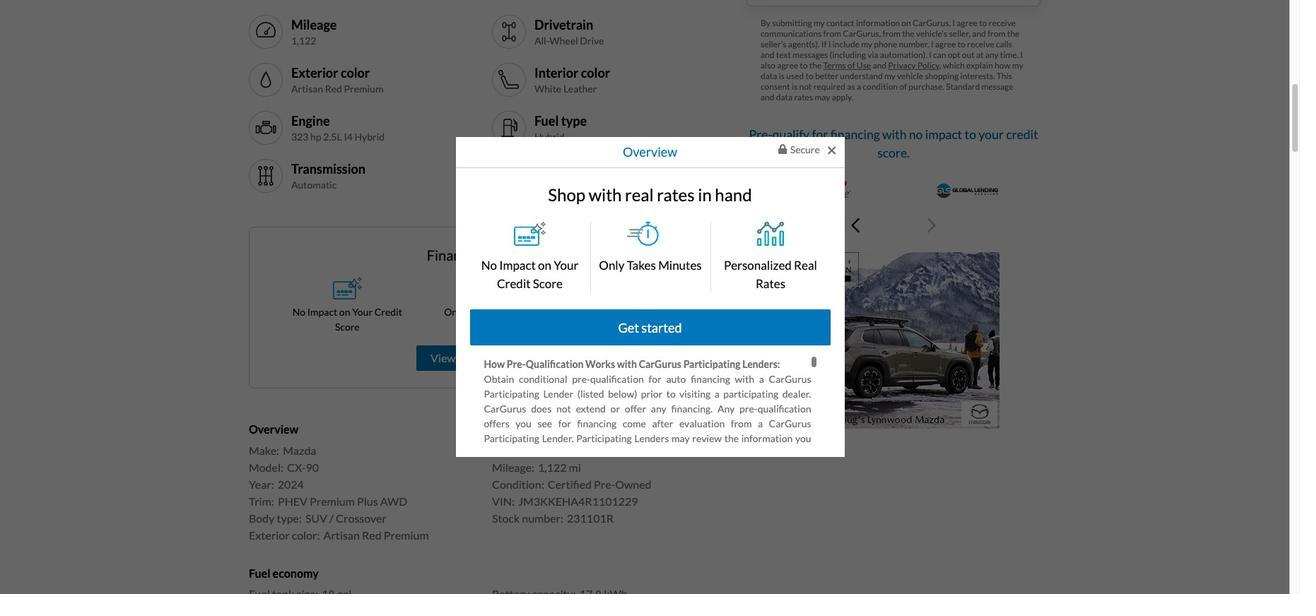 Task type: describe. For each thing, give the bounding box(es) containing it.
2 vertical spatial agree
[[777, 60, 798, 71]]

trim:
[[249, 495, 274, 508]]

understand
[[840, 71, 883, 81]]

lender
[[543, 388, 574, 400]]

color for interior color
[[581, 65, 610, 80]]

model:
[[249, 461, 284, 474]]

participating down considering.
[[658, 507, 713, 519]]

plus
[[357, 495, 378, 508]]

and right the use
[[873, 60, 886, 71]]

to up lenders,
[[752, 448, 761, 460]]

financing inside button
[[458, 352, 503, 365]]

qualify inside remember, your pre-qualification can only be used for the purchase of one, personal use vehicle. the offer summary will include an estimate of the financing terms (including down payment) you could qualify for when you apply for financing at the dealer. these estimates may not include tax, tit
[[719, 567, 749, 579]]

charge
[[581, 161, 619, 177]]

credit inside pre-qualify for financing with no impact to your credit score.
[[1006, 127, 1038, 142]]

estimated
[[602, 477, 645, 489]]

shop with real rates in hand dialog
[[0, 0, 1300, 595]]

our
[[680, 463, 695, 475]]

finance in advance
[[427, 247, 546, 264]]

in inside dialog
[[698, 184, 712, 205]]

the inside how pre-qualification works with cargurus participating lenders: obtain conditional pre-qualification for auto financing with a cargurus participating lender (listed below) prior to visiting a participating dealer. cargurus does not extend or offer any financing. any pre-qualification offers you see for financing come after evaluation from a cargurus participating lender. participating lenders may review the information you provide to determine whether you pre-qualify with no impact to your credit score. if you pre-qualify with one or more of our participating lenders, you will be able to see your estimated monthly payments, aprs and offer summaries for vehicles you may be considering. your request for pre- qualification may not be submitted to all participating lenders.
[[724, 433, 739, 445]]

drivetrain
[[534, 17, 593, 32]]

to down auto
[[666, 388, 676, 400]]

cargurus up offers
[[484, 403, 526, 415]]

rates inside shop with real rates in hand dialog
[[657, 184, 695, 205]]

auto
[[666, 374, 686, 386]]

not inside , which explain how my data is used to better understand my vehicle shopping interests. this consent is not required as a condition of purchase. standard message and data rates may apply.
[[799, 81, 812, 92]]

any inside how pre-qualification works with cargurus participating lenders: obtain conditional pre-qualification for auto financing with a cargurus participating lender (listed below) prior to visiting a participating dealer. cargurus does not extend or offer any financing. any pre-qualification offers you see for financing come after evaluation from a cargurus participating lender. participating lenders may review the information you provide to determine whether you pre-qualify with no impact to your credit score. if you pre-qualify with one or more of our participating lenders, you will be able to see your estimated monthly payments, aprs and offer summaries for vehicles you may be considering. your request for pre- qualification may not be submitted to all participating lenders.
[[651, 403, 666, 415]]

2 horizontal spatial agree
[[957, 17, 978, 28]]

qualification down participating
[[758, 403, 811, 415]]

more
[[643, 463, 666, 475]]

by
[[761, 17, 771, 28]]

hybrid inside engine 323 hp 2.5l i4 hybrid
[[355, 131, 385, 143]]

one
[[612, 463, 628, 475]]

1 vertical spatial premium
[[310, 495, 355, 508]]

i4
[[344, 131, 353, 143]]

fuel for type
[[534, 113, 559, 129]]

terms of use link
[[823, 60, 871, 71]]

a down lenders:
[[759, 374, 764, 386]]

0 horizontal spatial real
[[631, 306, 651, 318]]

make: mazda model: cx-90 year: 2024 trim: phev premium plus awd body type: suv / crossover exterior color: artisan red premium
[[249, 444, 429, 542]]

stock
[[492, 512, 520, 525]]

of left one,
[[782, 537, 790, 549]]

secure
[[790, 143, 820, 155]]

for up lender.
[[558, 418, 571, 430]]

exterior inside the make: mazda model: cx-90 year: 2024 trim: phev premium plus awd body type: suv / crossover exterior color: artisan red premium
[[249, 529, 290, 542]]

1 horizontal spatial agree
[[935, 39, 956, 49]]

(including inside remember, your pre-qualification can only be used for the purchase of one, personal use vehicle. the offer summary will include an estimate of the financing terms (including down payment) you could qualify for when you apply for financing at the dealer. these estimates may not include tax, tit
[[555, 567, 598, 579]]

engine
[[291, 113, 330, 129]]

finance
[[427, 247, 475, 264]]

exterior color artisan red premium
[[291, 65, 383, 95]]

type
[[561, 113, 587, 129]]

terms
[[823, 60, 846, 71]]

include inside by submitting my contact information on cargurus, i agree to receive communications from cargurus, from the vehicle's seller, and from the seller's agent(s). if i include my phone number, i agree to receive calls and text messages (including via automation). i can opt out at any time. i also agree to the
[[833, 39, 860, 49]]

phone
[[874, 39, 897, 49]]

transmission image
[[255, 165, 277, 188]]

for up 'could'
[[707, 537, 720, 549]]

0 horizontal spatial see
[[538, 418, 552, 430]]

the
[[582, 552, 598, 564]]

an
[[727, 552, 738, 564]]

financing down extend
[[577, 418, 617, 430]]

impact inside how pre-qualification works with cargurus participating lenders: obtain conditional pre-qualification for auto financing with a cargurus participating lender (listed below) prior to visiting a participating dealer. cargurus does not extend or offer any financing. any pre-qualification offers you see for financing come after evaluation from a cargurus participating lender. participating lenders may review the information you provide to determine whether you pre-qualify with no impact to your credit score. if you pre-qualify with one or more of our participating lenders, you will be able to see your estimated monthly payments, aprs and offer summaries for vehicles you may be considering. your request for pre- qualification may not be submitted to all participating lenders.
[[720, 448, 750, 460]]

out
[[962, 49, 975, 60]]

/
[[329, 512, 334, 525]]

pre- down participating
[[740, 403, 758, 415]]

chevron left image
[[851, 217, 860, 234]]

to right seller,
[[979, 17, 987, 28]]

will inside how pre-qualification works with cargurus participating lenders: obtain conditional pre-qualification for auto financing with a cargurus participating lender (listed below) prior to visiting a participating dealer. cargurus does not extend or offer any financing. any pre-qualification offers you see for financing come after evaluation from a cargurus participating lender. participating lenders may review the information you provide to determine whether you pre-qualify with no impact to your credit score. if you pre-qualify with one or more of our participating lenders, you will be able to see your estimated monthly payments, aprs and offer summaries for vehicles you may be considering. your request for pre- qualification may not be submitted to all participating lenders.
[[484, 477, 499, 489]]

phev
[[278, 495, 307, 508]]

dealer. inside how pre-qualification works with cargurus participating lenders: obtain conditional pre-qualification for auto financing with a cargurus participating lender (listed below) prior to visiting a participating dealer. cargurus does not extend or offer any financing. any pre-qualification offers you see for financing come after evaluation from a cargurus participating lender. participating lenders may review the information you provide to determine whether you pre-qualify with no impact to your credit score. if you pre-qualify with one or more of our participating lenders, you will be able to see your estimated monthly payments, aprs and offer summaries for vehicles you may be considering. your request for pre- qualification may not be submitted to all participating lenders.
[[782, 388, 811, 400]]

1 vertical spatial personalized real rates
[[574, 306, 677, 318]]

pre- up one,
[[793, 492, 811, 504]]

to down the agent(s).
[[800, 60, 808, 71]]

request
[[737, 492, 770, 504]]

my right how
[[1012, 60, 1023, 71]]

exterior color image
[[255, 69, 277, 92]]

of inside how pre-qualification works with cargurus participating lenders: obtain conditional pre-qualification for auto financing with a cargurus participating lender (listed below) prior to visiting a participating dealer. cargurus does not extend or offer any financing. any pre-qualification offers you see for financing come after evaluation from a cargurus participating lender. participating lenders may review the information you provide to determine whether you pre-qualify with no impact to your credit score. if you pre-qualify with one or more of our participating lenders, you will be able to see your estimated monthly payments, aprs and offer summaries for vehicles you may be considering. your request for pre- qualification may not be submitted to all participating lenders.
[[669, 463, 677, 475]]

number,
[[899, 39, 929, 49]]

considering.
[[654, 492, 706, 504]]

0 horizontal spatial or
[[611, 403, 620, 415]]

from right the agent(s).
[[823, 28, 841, 39]]

0 vertical spatial your
[[554, 258, 579, 273]]

seller's
[[761, 39, 787, 49]]

color for exterior color
[[341, 65, 370, 80]]

estimate
[[742, 552, 780, 564]]

of inside , which explain how my data is used to better understand my vehicle shopping interests. this consent is not required as a condition of purchase. standard message and data rates may apply.
[[899, 81, 907, 92]]

0 horizontal spatial only takes minutes
[[444, 306, 529, 318]]

i right the number, at the top right of page
[[931, 39, 933, 49]]

mileage
[[291, 17, 337, 32]]

0 horizontal spatial personalized
[[574, 306, 630, 318]]

purchase
[[739, 537, 779, 549]]

after
[[652, 418, 673, 430]]

participating down obtain
[[484, 388, 539, 400]]

view financing options
[[431, 352, 542, 365]]

condition
[[863, 81, 898, 92]]

0 vertical spatial receive
[[989, 17, 1016, 28]]

fuel type hybrid
[[534, 113, 587, 143]]

qualification down summaries
[[484, 507, 538, 519]]

1 vertical spatial your
[[352, 306, 373, 318]]

remember,
[[484, 537, 533, 549]]

number:
[[522, 512, 563, 525]]

may down vehicles
[[539, 507, 558, 519]]

able
[[520, 477, 538, 489]]

financing up visiting
[[691, 374, 730, 386]]

below)
[[608, 388, 637, 400]]

vehicle's
[[916, 28, 947, 39]]

a up any
[[715, 388, 720, 400]]

qualify up more
[[653, 448, 683, 460]]

all
[[646, 507, 656, 519]]

to right able
[[543, 477, 552, 489]]

the down the
[[579, 581, 593, 593]]

i left ,
[[929, 49, 932, 60]]

1 vertical spatial in
[[478, 247, 489, 264]]

1 vertical spatial credit
[[375, 306, 402, 318]]

your up jm3kkeha4r1101229
[[577, 477, 597, 489]]

credit inside shop with real rates in hand dialog
[[497, 276, 531, 291]]

my left contact
[[814, 17, 825, 28]]

to inside pre-qualify for financing with no impact to your credit score.
[[965, 127, 976, 142]]

color: inside the make: mazda model: cx-90 year: 2024 trim: phev premium plus awd body type: suv / crossover exterior color: artisan red premium
[[292, 529, 320, 542]]

can inside by submitting my contact information on cargurus, i agree to receive communications from cargurus, from the vehicle's seller, and from the seller's agent(s). if i include my phone number, i agree to receive calls and text messages (including via automation). i can opt out at any time. i also agree to the
[[933, 49, 946, 60]]

for inside pre-qualify for financing with no impact to your credit score.
[[812, 127, 828, 142]]

pre- down determine
[[540, 463, 558, 475]]

prior
[[641, 388, 663, 400]]

shop with real rates in hand
[[548, 184, 752, 205]]

i up "terms"
[[828, 39, 831, 49]]

with down charge
[[589, 184, 622, 205]]

aprs
[[740, 477, 764, 489]]

interior for color:
[[492, 444, 530, 457]]

whether
[[578, 448, 615, 460]]

0 horizontal spatial only
[[444, 306, 465, 318]]

not inside remember, your pre-qualification can only be used for the purchase of one, personal use vehicle. the offer summary will include an estimate of the financing terms (including down payment) you could qualify for when you apply for financing at the dealer. these estimates may not include tax, tit
[[722, 581, 736, 593]]

,
[[939, 60, 941, 71]]

shop
[[548, 184, 585, 205]]

my left phone at top
[[861, 39, 872, 49]]

pre- inside remember, your pre-qualification can only be used for the purchase of one, personal use vehicle. the offer summary will include an estimate of the financing terms (including down payment) you could qualify for when you apply for financing at the dealer. these estimates may not include tax, tit
[[558, 537, 576, 549]]

as
[[847, 81, 855, 92]]

submitting
[[772, 17, 812, 28]]

qualify up certified in the left of the page
[[558, 463, 588, 475]]

obtain
[[484, 374, 514, 386]]

of up when
[[784, 552, 793, 564]]

does
[[531, 403, 552, 415]]

monthly
[[650, 477, 686, 489]]

lenders,
[[756, 463, 793, 475]]

1 horizontal spatial is
[[792, 81, 798, 92]]

white for color:
[[564, 444, 595, 457]]

participating up provide
[[484, 433, 539, 445]]

transmission
[[291, 161, 366, 177]]

1 vertical spatial no
[[292, 306, 305, 318]]

be down vehicles
[[576, 507, 587, 519]]

rates inside , which explain how my data is used to better understand my vehicle shopping interests. this consent is not required as a condition of purchase. standard message and data rates may apply.
[[794, 92, 813, 102]]

with up our
[[685, 448, 705, 460]]

, which explain how my data is used to better understand my vehicle shopping interests. this consent is not required as a condition of purchase. standard message and data rates may apply.
[[761, 60, 1023, 102]]

pre- down lenders
[[635, 448, 653, 460]]

vehicle
[[897, 71, 923, 81]]

to left all
[[635, 507, 644, 519]]

started
[[641, 320, 682, 336]]

my left "vehicle"
[[884, 71, 896, 81]]

from up automation).
[[883, 28, 901, 39]]

all-
[[534, 35, 550, 47]]

artisan inside the make: mazda model: cx-90 year: 2024 trim: phev premium plus awd body type: suv / crossover exterior color: artisan red premium
[[323, 529, 360, 542]]

no inside how pre-qualification works with cargurus participating lenders: obtain conditional pre-qualification for auto financing with a cargurus participating lender (listed below) prior to visiting a participating dealer. cargurus does not extend or offer any financing. any pre-qualification offers you see for financing come after evaluation from a cargurus participating lender. participating lenders may review the information you provide to determine whether you pre-qualify with no impact to your credit score. if you pre-qualify with one or more of our participating lenders, you will be able to see your estimated monthly payments, aprs and offer summaries for vehicles you may be considering. your request for pre- qualification may not be submitted to all participating lenders.
[[707, 448, 718, 460]]

interior color: white leather mileage: 1,122 mi condition: certified pre-owned vin: jm3kkeha4r1101229 stock number: 231101r
[[492, 444, 651, 525]]

1 vertical spatial no impact on your credit score
[[292, 306, 402, 333]]

estimates
[[656, 581, 698, 593]]

color: inside interior color: white leather mileage: 1,122 mi condition: certified pre-owned vin: jm3kkeha4r1101229 stock number: 231101r
[[532, 444, 561, 457]]

0 horizontal spatial include
[[692, 552, 723, 564]]

be inside remember, your pre-qualification can only be used for the purchase of one, personal use vehicle. the offer summary will include an estimate of the financing terms (including down payment) you could qualify for when you apply for financing at the dealer. these estimates may not include tax, tit
[[671, 537, 682, 549]]

cargurus down lenders:
[[769, 374, 811, 386]]

the up automation).
[[902, 28, 915, 39]]

battery
[[534, 161, 578, 177]]

battery charge time 2.3 hr
[[534, 161, 647, 191]]

for up number:
[[536, 492, 549, 504]]

mileage image
[[255, 21, 277, 43]]

0 horizontal spatial score
[[335, 321, 360, 333]]

0 horizontal spatial impact
[[307, 306, 337, 318]]

not down lender
[[556, 403, 571, 415]]

not down vehicles
[[559, 507, 574, 519]]

0 horizontal spatial rates
[[652, 306, 677, 318]]

participating up payments,
[[698, 463, 753, 475]]

privacy
[[888, 60, 916, 71]]

participating up the whether in the bottom of the page
[[576, 433, 632, 445]]

get started button
[[470, 310, 830, 346]]

white for color
[[534, 83, 561, 95]]

cargurus up lenders,
[[769, 418, 811, 430]]

to up which
[[958, 39, 966, 49]]

0 vertical spatial data
[[761, 71, 777, 81]]

use
[[526, 552, 541, 564]]

vehicle.
[[545, 552, 577, 564]]

information inside by submitting my contact information on cargurus, i agree to receive communications from cargurus, from the vehicle's seller, and from the seller's agent(s). if i include my phone number, i agree to receive calls and text messages (including via automation). i can opt out at any time. i also agree to the
[[856, 17, 900, 28]]

and inside , which explain how my data is used to better understand my vehicle shopping interests. this consent is not required as a condition of purchase. standard message and data rates may apply.
[[761, 92, 774, 102]]

also
[[761, 60, 776, 71]]

and left text
[[761, 49, 774, 60]]

leather for color
[[563, 83, 597, 95]]

remember, your pre-qualification can only be used for the purchase of one, personal use vehicle. the offer summary will include an estimate of the financing terms (including down payment) you could qualify for when you apply for financing at the dealer. these estimates may not include tax, tit
[[484, 537, 811, 595]]

may down after
[[672, 433, 690, 445]]

advance
[[492, 247, 546, 264]]

mileage:
[[492, 461, 534, 474]]

personalized real rates inside shop with real rates in hand dialog
[[724, 258, 817, 291]]

summaries
[[484, 492, 531, 504]]

how pre-qualification works with cargurus participating lenders: obtain conditional pre-qualification for auto financing with a cargurus participating lender (listed below) prior to visiting a participating dealer. cargurus does not extend or offer any financing. any pre-qualification offers you see for financing come after evaluation from a cargurus participating lender. participating lenders may review the information you provide to determine whether you pre-qualify with no impact to your credit score. if you pre-qualify with one or more of our participating lenders, you will be able to see your estimated monthly payments, aprs and offer summaries for vehicles you may be considering. your request for pre- qualification may not be submitted to all participating lenders.
[[484, 359, 811, 519]]

for right apply
[[510, 581, 523, 593]]

fuel type image
[[498, 117, 520, 140]]

score inside shop with real rates in hand dialog
[[533, 276, 563, 291]]

on inside shop with real rates in hand dialog
[[538, 258, 551, 273]]

qualification inside remember, your pre-qualification can only be used for the purchase of one, personal use vehicle. the offer summary will include an estimate of the financing terms (including down payment) you could qualify for when you apply for financing at the dealer. these estimates may not include tax, tit
[[576, 537, 630, 549]]

score. inside how pre-qualification works with cargurus participating lenders: obtain conditional pre-qualification for auto financing with a cargurus participating lender (listed below) prior to visiting a participating dealer. cargurus does not extend or offer any financing. any pre-qualification offers you see for financing come after evaluation from a cargurus participating lender. participating lenders may review the information you provide to determine whether you pre-qualify with no impact to your credit score. if you pre-qualify with one or more of our participating lenders, you will be able to see your estimated monthly payments, aprs and offer summaries for vehicles you may be considering. your request for pre- qualification may not be submitted to all participating lenders.
[[484, 463, 510, 475]]

qualification up below)
[[590, 374, 644, 386]]

information inside how pre-qualification works with cargurus participating lenders: obtain conditional pre-qualification for auto financing with a cargurus participating lender (listed below) prior to visiting a participating dealer. cargurus does not extend or offer any financing. any pre-qualification offers you see for financing come after evaluation from a cargurus participating lender. participating lenders may review the information you provide to determine whether you pre-qualify with no impact to your credit score. if you pre-qualify with one or more of our participating lenders, you will be able to see your estimated monthly payments, aprs and offer summaries for vehicles you may be considering. your request for pre- qualification may not be submitted to all participating lenders.
[[741, 433, 793, 445]]

0 vertical spatial offer
[[625, 403, 646, 415]]

1 vertical spatial data
[[776, 92, 793, 102]]

consent
[[761, 81, 790, 92]]

financing down personal
[[484, 567, 523, 579]]

0 horizontal spatial takes
[[467, 306, 491, 318]]

with right the works
[[617, 359, 637, 371]]

qualify inside pre-qualify for financing with no impact to your credit score.
[[772, 127, 810, 142]]

chevron right image
[[928, 217, 936, 234]]

takes inside shop with real rates in hand dialog
[[627, 258, 656, 273]]

fuel for economy
[[249, 567, 270, 580]]

be up summaries
[[504, 477, 515, 489]]

pre- inside interior color: white leather mileage: 1,122 mi condition: certified pre-owned vin: jm3kkeha4r1101229 stock number: 231101r
[[594, 478, 615, 491]]

the up an
[[723, 537, 737, 549]]

qualification
[[526, 359, 584, 371]]

your up lenders,
[[763, 448, 783, 460]]

red inside the make: mazda model: cx-90 year: 2024 trim: phev premium plus awd body type: suv / crossover exterior color: artisan red premium
[[362, 529, 381, 542]]

interests.
[[960, 71, 995, 81]]

offer inside remember, your pre-qualification can only be used for the purchase of one, personal use vehicle. the offer summary will include an estimate of the financing terms (including down payment) you could qualify for when you apply for financing at the dealer. these estimates may not include tax, tit
[[602, 552, 624, 564]]

1,122 inside interior color: white leather mileage: 1,122 mi condition: certified pre-owned vin: jm3kkeha4r1101229 stock number: 231101r
[[538, 461, 567, 474]]

opt
[[948, 49, 960, 60]]

may down estimated
[[615, 492, 633, 504]]

calls
[[996, 39, 1012, 49]]

crossover
[[336, 512, 387, 525]]

your inside pre-qualify for financing with no impact to your credit score.
[[979, 127, 1004, 142]]

(listed
[[577, 388, 604, 400]]



Task type: locate. For each thing, give the bounding box(es) containing it.
will inside remember, your pre-qualification can only be used for the purchase of one, personal use vehicle. the offer summary will include an estimate of the financing terms (including down payment) you could qualify for when you apply for financing at the dealer. these estimates may not include tax, tit
[[672, 552, 687, 564]]

0 horizontal spatial fuel
[[249, 567, 270, 580]]

may inside remember, your pre-qualification can only be used for the purchase of one, personal use vehicle. the offer summary will include an estimate of the financing terms (including down payment) you could qualify for when you apply for financing at the dealer. these estimates may not include tax, tit
[[701, 581, 719, 593]]

with down the whether in the bottom of the page
[[590, 463, 610, 475]]

lender.
[[542, 433, 574, 445]]

1 horizontal spatial any
[[985, 49, 999, 60]]

impact down purchase.
[[925, 127, 962, 142]]

color inside exterior color artisan red premium
[[341, 65, 370, 80]]

1 horizontal spatial 1,122
[[538, 461, 567, 474]]

participating up visiting
[[683, 359, 741, 371]]

i right vehicle's
[[952, 17, 955, 28]]

i
[[952, 17, 955, 28], [828, 39, 831, 49], [931, 39, 933, 49], [929, 49, 932, 60], [1020, 49, 1023, 60]]

hr
[[550, 179, 559, 191]]

privacy policy link
[[888, 60, 939, 71]]

make:
[[249, 444, 279, 457]]

is right consent
[[792, 81, 798, 92]]

financing up the close financing wizard image
[[830, 127, 880, 142]]

rates inside personalized real rates
[[756, 276, 786, 291]]

on
[[902, 17, 911, 28], [538, 258, 551, 273], [339, 306, 350, 318]]

2 hybrid from the left
[[534, 131, 565, 143]]

fuel left type
[[534, 113, 559, 129]]

from up time.
[[988, 28, 1006, 39]]

1 horizontal spatial real
[[794, 258, 817, 273]]

1 horizontal spatial overview
[[623, 144, 677, 159]]

engine 323 hp 2.5l i4 hybrid
[[291, 113, 385, 143]]

0 horizontal spatial cargurus,
[[843, 28, 881, 39]]

0 horizontal spatial is
[[779, 71, 785, 81]]

with down the condition at the right of page
[[882, 127, 907, 142]]

0 horizontal spatial (including
[[555, 567, 598, 579]]

color up engine 323 hp 2.5l i4 hybrid on the left top of page
[[341, 65, 370, 80]]

premium up /
[[310, 495, 355, 508]]

can left opt
[[933, 49, 946, 60]]

the left "terms"
[[809, 60, 822, 71]]

text
[[776, 49, 791, 60]]

white inside the interior color white leather
[[534, 83, 561, 95]]

see up vehicles
[[557, 477, 572, 489]]

0 vertical spatial dealer.
[[782, 388, 811, 400]]

0 vertical spatial score.
[[877, 146, 910, 160]]

used inside remember, your pre-qualification can only be used for the purchase of one, personal use vehicle. the offer summary will include an estimate of the financing terms (including down payment) you could qualify for when you apply for financing at the dealer. these estimates may not include tax, tit
[[684, 537, 705, 549]]

only inside shop with real rates in hand dialog
[[599, 258, 625, 273]]

1 horizontal spatial see
[[557, 477, 572, 489]]

overview up make:
[[249, 423, 299, 437]]

agree up "out"
[[957, 17, 978, 28]]

overview inside shop with real rates in hand dialog
[[623, 144, 677, 159]]

0 vertical spatial credit
[[1006, 127, 1038, 142]]

hybrid down type
[[534, 131, 565, 143]]

or down below)
[[611, 403, 620, 415]]

used down text
[[786, 71, 804, 81]]

qualification
[[590, 374, 644, 386], [758, 403, 811, 415], [484, 507, 538, 519], [576, 537, 630, 549]]

only
[[599, 258, 625, 273], [444, 306, 465, 318]]

1 vertical spatial real
[[631, 306, 651, 318]]

hybrid inside fuel type hybrid
[[534, 131, 565, 143]]

premium inside exterior color artisan red premium
[[344, 83, 383, 95]]

no impact on your credit score
[[481, 258, 579, 291], [292, 306, 402, 333]]

score
[[533, 276, 563, 291], [335, 321, 360, 333]]

(including down the
[[555, 567, 598, 579]]

this
[[997, 71, 1012, 81]]

lock image
[[778, 144, 787, 154]]

see
[[538, 418, 552, 430], [557, 477, 572, 489]]

takes up get started
[[627, 258, 656, 273]]

used
[[786, 71, 804, 81], [684, 537, 705, 549]]

color
[[341, 65, 370, 80], [581, 65, 610, 80]]

0 horizontal spatial white
[[534, 83, 561, 95]]

time
[[622, 161, 647, 177]]

cargurus, up via
[[843, 28, 881, 39]]

used for to
[[786, 71, 804, 81]]

condition:
[[492, 478, 544, 491]]

from inside how pre-qualification works with cargurus participating lenders: obtain conditional pre-qualification for auto financing with a cargurus participating lender (listed below) prior to visiting a participating dealer. cargurus does not extend or offer any financing. any pre-qualification offers you see for financing come after evaluation from a cargurus participating lender. participating lenders may review the information you provide to determine whether you pre-qualify with no impact to your credit score. if you pre-qualify with one or more of our participating lenders, you will be able to see your estimated monthly payments, aprs and offer summaries for vehicles you may be considering. your request for pre- qualification may not be submitted to all participating lenders.
[[731, 418, 752, 430]]

interior inside the interior color white leather
[[534, 65, 579, 80]]

1 horizontal spatial in
[[698, 184, 712, 205]]

2 color from the left
[[581, 65, 610, 80]]

0 vertical spatial no
[[481, 258, 497, 273]]

2 horizontal spatial on
[[902, 17, 911, 28]]

any up after
[[651, 403, 666, 415]]

1 vertical spatial dealer.
[[596, 581, 625, 593]]

pre- down consent
[[749, 127, 772, 142]]

of left the use
[[848, 60, 855, 71]]

0 horizontal spatial hybrid
[[355, 131, 385, 143]]

include up terms of use link
[[833, 39, 860, 49]]

tax,
[[773, 581, 789, 593]]

1 horizontal spatial or
[[631, 463, 641, 475]]

fuel
[[534, 113, 559, 129], [249, 567, 270, 580]]

down
[[601, 567, 625, 579]]

0 vertical spatial no impact on your credit score
[[481, 258, 579, 291]]

for up prior
[[649, 374, 662, 386]]

awd
[[380, 495, 407, 508]]

the up time.
[[1007, 28, 1020, 39]]

0 horizontal spatial can
[[632, 537, 647, 549]]

1 horizontal spatial information
[[856, 17, 900, 28]]

terms of use and privacy policy
[[823, 60, 939, 71]]

1 horizontal spatial cargurus,
[[913, 17, 951, 28]]

cargurus up auto
[[639, 359, 681, 371]]

0 horizontal spatial offer
[[602, 552, 624, 564]]

1 horizontal spatial credit
[[1006, 127, 1038, 142]]

in left hand
[[698, 184, 712, 205]]

information up lenders,
[[741, 433, 793, 445]]

leather inside interior color: white leather mileage: 1,122 mi condition: certified pre-owned vin: jm3kkeha4r1101229 stock number: 231101r
[[597, 444, 635, 457]]

mi
[[569, 461, 581, 474]]

extend
[[576, 403, 606, 415]]

fuel economy
[[249, 567, 319, 580]]

pre-
[[572, 374, 590, 386], [740, 403, 758, 415], [635, 448, 653, 460], [540, 463, 558, 475], [793, 492, 811, 504], [558, 537, 576, 549]]

message
[[982, 81, 1013, 92]]

1 vertical spatial score.
[[484, 463, 510, 475]]

0 vertical spatial only takes minutes
[[599, 258, 702, 273]]

2 horizontal spatial offer
[[790, 477, 811, 489]]

impact inside pre-qualify for financing with no impact to your credit score.
[[925, 127, 962, 142]]

1 vertical spatial only
[[444, 306, 465, 318]]

or right one
[[631, 463, 641, 475]]

summary
[[628, 552, 668, 564]]

interior down wheel
[[534, 65, 579, 80]]

review
[[692, 433, 722, 445]]

fuel left economy
[[249, 567, 270, 580]]

white up mi
[[564, 444, 595, 457]]

may inside , which explain how my data is used to better understand my vehicle shopping interests. this consent is not required as a condition of purchase. standard message and data rates may apply.
[[815, 92, 830, 102]]

1 vertical spatial can
[[632, 537, 647, 549]]

at inside remember, your pre-qualification can only be used for the purchase of one, personal use vehicle. the offer summary will include an estimate of the financing terms (including down payment) you could qualify for when you apply for financing at the dealer. these estimates may not include tax, tit
[[568, 581, 576, 593]]

messages
[[793, 49, 828, 60]]

can
[[933, 49, 946, 60], [632, 537, 647, 549]]

1 horizontal spatial impact
[[925, 127, 962, 142]]

impact down "review"
[[720, 448, 750, 460]]

0 vertical spatial rates
[[756, 276, 786, 291]]

leather for color:
[[597, 444, 635, 457]]

1 vertical spatial score
[[335, 321, 360, 333]]

will up estimates
[[672, 552, 687, 564]]

with up participating
[[735, 374, 754, 386]]

2 horizontal spatial include
[[833, 39, 860, 49]]

1 horizontal spatial hybrid
[[534, 131, 565, 143]]

advertisement region
[[788, 253, 1000, 429]]

jm3kkeha4r1101229
[[518, 495, 638, 508]]

1 vertical spatial information
[[741, 433, 793, 445]]

interior for color
[[534, 65, 579, 80]]

1 hybrid from the left
[[355, 131, 385, 143]]

and inside how pre-qualification works with cargurus participating lenders: obtain conditional pre-qualification for auto financing with a cargurus participating lender (listed below) prior to visiting a participating dealer. cargurus does not extend or offer any financing. any pre-qualification offers you see for financing come after evaluation from a cargurus participating lender. participating lenders may review the information you provide to determine whether you pre-qualify with no impact to your credit score. if you pre-qualify with one or more of our participating lenders, you will be able to see your estimated monthly payments, aprs and offer summaries for vehicles you may be considering. your request for pre- qualification may not be submitted to all participating lenders.
[[769, 477, 785, 489]]

visiting
[[679, 388, 711, 400]]

or
[[611, 403, 620, 415], [631, 463, 641, 475]]

financing
[[830, 127, 880, 142], [458, 352, 503, 365], [691, 374, 730, 386], [577, 418, 617, 430], [484, 567, 523, 579], [526, 581, 565, 593]]

exterior down body at bottom left
[[249, 529, 290, 542]]

(including inside by submitting my contact information on cargurus, i agree to receive communications from cargurus, from the vehicle's seller, and from the seller's agent(s). if i include my phone number, i agree to receive calls and text messages (including via automation). i can opt out at any time. i also agree to the
[[830, 49, 866, 60]]

color inside the interior color white leather
[[581, 65, 610, 80]]

if up condition:
[[512, 463, 519, 475]]

information up phone at top
[[856, 17, 900, 28]]

0 horizontal spatial no
[[292, 306, 305, 318]]

terms
[[527, 567, 552, 579]]

no impact on your credit score inside shop with real rates in hand dialog
[[481, 258, 579, 291]]

1 vertical spatial red
[[362, 529, 381, 542]]

receive up calls
[[989, 17, 1016, 28]]

the
[[902, 28, 915, 39], [1007, 28, 1020, 39], [809, 60, 822, 71], [724, 433, 739, 445], [723, 537, 737, 549], [797, 552, 811, 564], [579, 581, 593, 593]]

these
[[628, 581, 654, 593]]

rates
[[794, 92, 813, 102], [657, 184, 695, 205]]

be up all
[[638, 492, 649, 504]]

1 horizontal spatial exterior
[[291, 65, 338, 80]]

and right seller,
[[972, 28, 986, 39]]

explain
[[966, 60, 993, 71]]

if right the agent(s).
[[821, 39, 827, 49]]

pre-qualify for financing with no impact to your credit score.
[[749, 127, 1038, 160]]

only takes minutes up view financing options
[[444, 306, 529, 318]]

1 vertical spatial personalized
[[574, 306, 630, 318]]

to up mileage:
[[519, 448, 529, 460]]

real
[[794, 258, 817, 273], [631, 306, 651, 318]]

artisan up engine
[[291, 83, 323, 95]]

white right interior color image
[[534, 83, 561, 95]]

if inside by submitting my contact information on cargurus, i agree to receive communications from cargurus, from the vehicle's seller, and from the seller's agent(s). if i include my phone number, i agree to receive calls and text messages (including via automation). i can opt out at any time. i also agree to the
[[821, 39, 827, 49]]

1 horizontal spatial no
[[481, 258, 497, 273]]

used inside , which explain how my data is used to better understand my vehicle shopping interests. this consent is not required as a condition of purchase. standard message and data rates may apply.
[[786, 71, 804, 81]]

1 vertical spatial 1,122
[[538, 461, 567, 474]]

for
[[812, 127, 828, 142], [649, 374, 662, 386], [558, 418, 571, 430], [536, 492, 549, 504], [775, 492, 788, 504], [707, 537, 720, 549], [752, 567, 765, 579], [510, 581, 523, 593]]

on inside by submitting my contact information on cargurus, i agree to receive communications from cargurus, from the vehicle's seller, and from the seller's agent(s). if i include my phone number, i agree to receive calls and text messages (including via automation). i can opt out at any time. i also agree to the
[[902, 17, 911, 28]]

battery charge time image
[[498, 165, 520, 188]]

interior inside interior color: white leather mileage: 1,122 mi condition: certified pre-owned vin: jm3kkeha4r1101229 stock number: 231101r
[[492, 444, 530, 457]]

drivetrain image
[[498, 21, 520, 43]]

qualify
[[772, 127, 810, 142], [653, 448, 683, 460], [558, 463, 588, 475], [719, 567, 749, 579]]

1 vertical spatial only takes minutes
[[444, 306, 529, 318]]

0 vertical spatial in
[[698, 184, 712, 205]]

a down participating
[[758, 418, 763, 430]]

not left better
[[799, 81, 812, 92]]

lenders:
[[742, 359, 780, 371]]

color:
[[532, 444, 561, 457], [292, 529, 320, 542]]

policy
[[917, 60, 939, 71]]

rates left required
[[794, 92, 813, 102]]

exterior
[[291, 65, 338, 80], [249, 529, 290, 542]]

dealer. inside remember, your pre-qualification can only be used for the purchase of one, personal use vehicle. the offer summary will include an estimate of the financing terms (including down payment) you could qualify for when you apply for financing at the dealer. these estimates may not include tax, tit
[[596, 581, 625, 593]]

0 horizontal spatial score.
[[484, 463, 510, 475]]

white inside interior color: white leather mileage: 1,122 mi condition: certified pre-owned vin: jm3kkeha4r1101229 stock number: 231101r
[[564, 444, 595, 457]]

pre- inside how pre-qualification works with cargurus participating lenders: obtain conditional pre-qualification for auto financing with a cargurus participating lender (listed below) prior to visiting a participating dealer. cargurus does not extend or offer any financing. any pre-qualification offers you see for financing come after evaluation from a cargurus participating lender. participating lenders may review the information you provide to determine whether you pre-qualify with no impact to your credit score. if you pre-qualify with one or more of our participating lenders, you will be able to see your estimated monthly payments, aprs and offer summaries for vehicles you may be considering. your request for pre- qualification may not be submitted to all participating lenders.
[[507, 359, 526, 371]]

0 horizontal spatial overview
[[249, 423, 299, 437]]

real inside personalized real rates
[[794, 258, 817, 273]]

0 vertical spatial red
[[325, 83, 342, 95]]

agree up ,
[[935, 39, 956, 49]]

a right as
[[857, 81, 861, 92]]

rates right real
[[657, 184, 695, 205]]

with inside pre-qualify for financing with no impact to your credit score.
[[882, 127, 907, 142]]

no inside shop with real rates in hand dialog
[[481, 258, 497, 273]]

offer down lenders,
[[790, 477, 811, 489]]

0 vertical spatial exterior
[[291, 65, 338, 80]]

contact
[[826, 17, 854, 28]]

0 vertical spatial score
[[533, 276, 563, 291]]

0 vertical spatial overview
[[623, 144, 677, 159]]

personalized inside personalized real rates
[[724, 258, 792, 273]]

0 vertical spatial at
[[976, 49, 984, 60]]

time.
[[1000, 49, 1019, 60]]

0 horizontal spatial minutes
[[493, 306, 529, 318]]

agent(s).
[[788, 39, 820, 49]]

2 vertical spatial premium
[[384, 529, 429, 542]]

exterior inside exterior color artisan red premium
[[291, 65, 338, 80]]

1 horizontal spatial only takes minutes
[[599, 258, 702, 273]]

1 horizontal spatial dealer.
[[782, 388, 811, 400]]

(including left via
[[830, 49, 866, 60]]

credit down message
[[1006, 127, 1038, 142]]

1 vertical spatial at
[[568, 581, 576, 593]]

the down one,
[[797, 552, 811, 564]]

my
[[814, 17, 825, 28], [861, 39, 872, 49], [1012, 60, 1023, 71], [884, 71, 896, 81]]

payments,
[[691, 477, 735, 489]]

not down an
[[722, 581, 736, 593]]

to
[[979, 17, 987, 28], [958, 39, 966, 49], [800, 60, 808, 71], [806, 71, 813, 81], [965, 127, 976, 142], [666, 388, 676, 400], [519, 448, 529, 460], [752, 448, 761, 460], [543, 477, 552, 489], [635, 507, 644, 519]]

1 horizontal spatial only
[[599, 258, 625, 273]]

i right time.
[[1020, 49, 1023, 60]]

your inside how pre-qualification works with cargurus participating lenders: obtain conditional pre-qualification for auto financing with a cargurus participating lender (listed below) prior to visiting a participating dealer. cargurus does not extend or offer any financing. any pre-qualification offers you see for financing come after evaluation from a cargurus participating lender. participating lenders may review the information you provide to determine whether you pre-qualify with no impact to your credit score. if you pre-qualify with one or more of our participating lenders, you will be able to see your estimated monthly payments, aprs and offer summaries for vehicles you may be considering. your request for pre- qualification may not be submitted to all participating lenders.
[[711, 492, 732, 504]]

minutes
[[658, 258, 702, 273], [493, 306, 529, 318]]

1 vertical spatial rates
[[657, 184, 695, 205]]

fuel inside fuel type hybrid
[[534, 113, 559, 129]]

no down "review"
[[707, 448, 718, 460]]

0 horizontal spatial used
[[684, 537, 705, 549]]

only takes minutes inside shop with real rates in hand dialog
[[599, 258, 702, 273]]

0 horizontal spatial at
[[568, 581, 576, 593]]

pre- inside pre-qualify for financing with no impact to your credit score.
[[749, 127, 772, 142]]

1 vertical spatial used
[[684, 537, 705, 549]]

1 vertical spatial will
[[672, 552, 687, 564]]

used for for
[[684, 537, 705, 549]]

0 vertical spatial (including
[[830, 49, 866, 60]]

can up summary in the bottom of the page
[[632, 537, 647, 549]]

0 vertical spatial can
[[933, 49, 946, 60]]

vehicles
[[554, 492, 589, 504]]

a inside , which explain how my data is used to better understand my vehicle shopping interests. this consent is not required as a condition of purchase. standard message and data rates may apply.
[[857, 81, 861, 92]]

for right request
[[775, 492, 788, 504]]

pre- up vehicle.
[[558, 537, 576, 549]]

1 horizontal spatial personalized real rates
[[724, 258, 817, 291]]

1 horizontal spatial color
[[581, 65, 610, 80]]

any inside by submitting my contact information on cargurus, i agree to receive communications from cargurus, from the vehicle's seller, and from the seller's agent(s). if i include my phone number, i agree to receive calls and text messages (including via automation). i can opt out at any time. i also agree to the
[[985, 49, 999, 60]]

certified
[[548, 478, 592, 491]]

impact inside shop with real rates in hand dialog
[[499, 258, 536, 273]]

mazda
[[283, 444, 316, 457]]

1 vertical spatial receive
[[967, 39, 994, 49]]

standard
[[946, 81, 980, 92]]

your down message
[[979, 127, 1004, 142]]

1 horizontal spatial impact
[[499, 258, 536, 273]]

in right finance
[[478, 247, 489, 264]]

score. inside pre-qualify for financing with no impact to your credit score.
[[877, 146, 910, 160]]

receive
[[989, 17, 1016, 28], [967, 39, 994, 49]]

get started
[[618, 320, 682, 336]]

hybrid right i4
[[355, 131, 385, 143]]

the right "review"
[[724, 433, 739, 445]]

0 horizontal spatial credit
[[786, 448, 811, 460]]

artisan inside exterior color artisan red premium
[[291, 83, 323, 95]]

artisan down /
[[323, 529, 360, 542]]

to inside , which explain how my data is used to better understand my vehicle shopping interests. this consent is not required as a condition of purchase. standard message and data rates may apply.
[[806, 71, 813, 81]]

how
[[995, 60, 1011, 71]]

1 horizontal spatial red
[[362, 529, 381, 542]]

rates
[[756, 276, 786, 291], [652, 306, 677, 318]]

automatic
[[291, 179, 337, 191]]

credit up lenders,
[[786, 448, 811, 460]]

2 vertical spatial pre-
[[594, 478, 615, 491]]

1 vertical spatial artisan
[[323, 529, 360, 542]]

for up the close financing wizard image
[[812, 127, 828, 142]]

can inside remember, your pre-qualification can only be used for the purchase of one, personal use vehicle. the offer summary will include an estimate of the financing terms (including down payment) you could qualify for when you apply for financing at the dealer. these estimates may not include tax, tit
[[632, 537, 647, 549]]

view
[[431, 352, 456, 365]]

get
[[618, 320, 639, 336]]

1 horizontal spatial rates
[[794, 92, 813, 102]]

1 color from the left
[[341, 65, 370, 80]]

1 vertical spatial see
[[557, 477, 572, 489]]

at inside by submitting my contact information on cargurus, i agree to receive communications from cargurus, from the vehicle's seller, and from the seller's agent(s). if i include my phone number, i agree to receive calls and text messages (including via automation). i can opt out at any time. i also agree to the
[[976, 49, 984, 60]]

only up view
[[444, 306, 465, 318]]

0 horizontal spatial artisan
[[291, 83, 323, 95]]

any
[[718, 403, 735, 415]]

financing inside pre-qualify for financing with no impact to your credit score.
[[830, 127, 880, 142]]

0 vertical spatial impact
[[925, 127, 962, 142]]

transmission automatic
[[291, 161, 366, 191]]

0 vertical spatial used
[[786, 71, 804, 81]]

and down lenders,
[[769, 477, 785, 489]]

1 vertical spatial include
[[692, 552, 723, 564]]

is
[[779, 71, 785, 81], [792, 81, 798, 92]]

leather inside the interior color white leather
[[563, 83, 597, 95]]

could
[[692, 567, 716, 579]]

1 horizontal spatial will
[[672, 552, 687, 564]]

1 horizontal spatial pre-
[[594, 478, 615, 491]]

red up engine
[[325, 83, 342, 95]]

0 horizontal spatial on
[[339, 306, 350, 318]]

red inside exterior color artisan red premium
[[325, 83, 342, 95]]

with
[[882, 127, 907, 142], [589, 184, 622, 205], [617, 359, 637, 371], [735, 374, 754, 386], [685, 448, 705, 460], [590, 463, 610, 475]]

suv
[[305, 512, 327, 525]]

engine image
[[255, 117, 277, 140]]

1 vertical spatial if
[[512, 463, 519, 475]]

your inside remember, your pre-qualification can only be used for the purchase of one, personal use vehicle. the offer summary will include an estimate of the financing terms (including down payment) you could qualify for when you apply for financing at the dealer. these estimates may not include tax, tit
[[536, 537, 556, 549]]

financing down "terms"
[[526, 581, 565, 593]]

close financing wizard image
[[828, 144, 836, 157]]

economy
[[273, 567, 319, 580]]

0 horizontal spatial rates
[[657, 184, 695, 205]]

minutes inside shop with real rates in hand dialog
[[658, 258, 702, 273]]

1 horizontal spatial include
[[739, 581, 770, 593]]

1 horizontal spatial used
[[786, 71, 804, 81]]

seller,
[[949, 28, 971, 39]]

2.3
[[534, 179, 548, 191]]

score. right the close financing wizard image
[[877, 146, 910, 160]]

interior color image
[[498, 69, 520, 92]]

credit inside how pre-qualification works with cargurus participating lenders: obtain conditional pre-qualification for auto financing with a cargurus participating lender (listed below) prior to visiting a participating dealer. cargurus does not extend or offer any financing. any pre-qualification offers you see for financing come after evaluation from a cargurus participating lender. participating lenders may review the information you provide to determine whether you pre-qualify with no impact to your credit score. if you pre-qualify with one or more of our participating lenders, you will be able to see your estimated monthly payments, aprs and offer summaries for vehicles you may be considering. your request for pre- qualification may not be submitted to all participating lenders.
[[786, 448, 811, 460]]

any left time.
[[985, 49, 999, 60]]

exterior down mileage 1,122 at top left
[[291, 65, 338, 80]]

2 vertical spatial on
[[339, 306, 350, 318]]

0 horizontal spatial agree
[[777, 60, 798, 71]]

leather up type
[[563, 83, 597, 95]]

if inside how pre-qualification works with cargurus participating lenders: obtain conditional pre-qualification for auto financing with a cargurus participating lender (listed below) prior to visiting a participating dealer. cargurus does not extend or offer any financing. any pre-qualification offers you see for financing come after evaluation from a cargurus participating lender. participating lenders may review the information you provide to determine whether you pre-qualify with no impact to your credit score. if you pre-qualify with one or more of our participating lenders, you will be able to see your estimated monthly payments, aprs and offer summaries for vehicles you may be considering. your request for pre- qualification may not be submitted to all participating lenders.
[[512, 463, 519, 475]]

1,122 inside mileage 1,122
[[291, 35, 316, 47]]

0 vertical spatial any
[[985, 49, 999, 60]]

cargurus,
[[913, 17, 951, 28], [843, 28, 881, 39]]

at down vehicle.
[[568, 581, 576, 593]]

no inside pre-qualify for financing with no impact to your credit score.
[[909, 127, 923, 142]]

for down estimate
[[752, 567, 765, 579]]

overview
[[623, 144, 677, 159], [249, 423, 299, 437]]

1 vertical spatial on
[[538, 258, 551, 273]]

1 horizontal spatial at
[[976, 49, 984, 60]]

pre-qualify for financing with no impact to your credit score. button
[[747, 119, 1041, 247]]

overview up the time
[[623, 144, 677, 159]]

hp
[[310, 131, 321, 143]]

pre- up (listed at bottom left
[[572, 374, 590, 386]]



Task type: vqa. For each thing, say whether or not it's contained in the screenshot.


